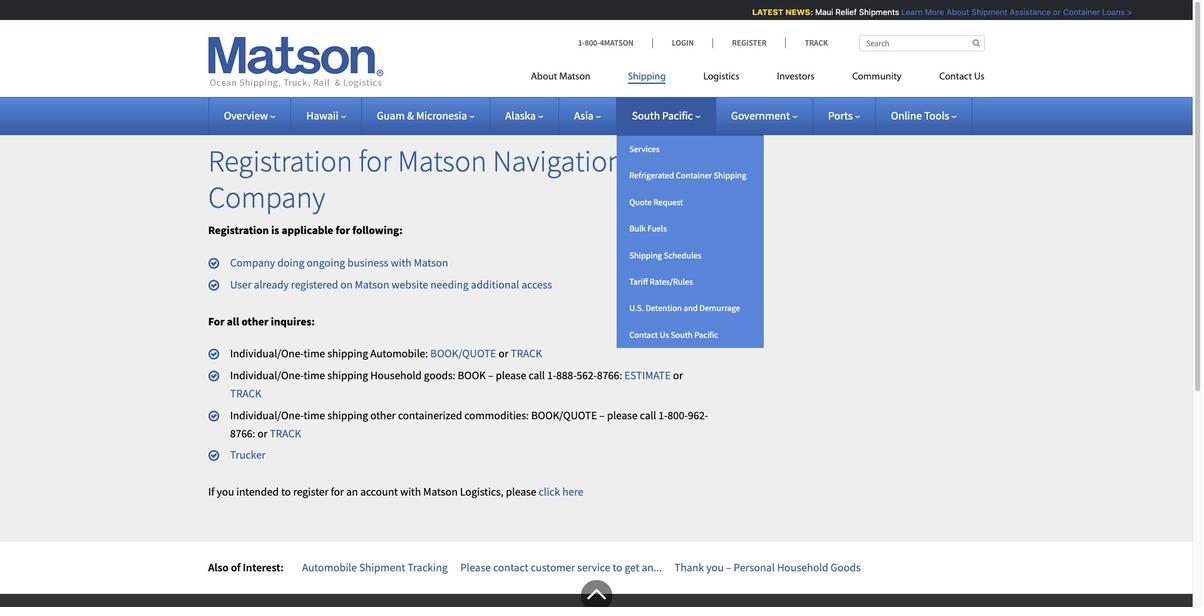 Task type: vqa. For each thing, say whether or not it's contained in the screenshot.
leftmost Household
yes



Task type: locate. For each thing, give the bounding box(es) containing it.
1 vertical spatial please
[[607, 408, 638, 423]]

0 vertical spatial please
[[496, 368, 527, 383]]

time for other
[[304, 408, 325, 423]]

automobile
[[302, 561, 357, 575]]

alaska link
[[506, 108, 544, 123]]

1 horizontal spatial other
[[371, 408, 396, 423]]

1 horizontal spatial you
[[707, 561, 724, 575]]

learn more about shipment assistance or container loans > link
[[901, 7, 1132, 17]]

shipping inside shipping schedules link
[[630, 250, 662, 261]]

1 vertical spatial household
[[778, 561, 829, 575]]

container down 'services' link
[[676, 170, 712, 181]]

shipping for shipping schedules
[[630, 250, 662, 261]]

1 vertical spatial book/quote
[[531, 408, 597, 423]]

0 horizontal spatial you
[[217, 485, 234, 499]]

&
[[407, 108, 414, 123]]

2 registration from the top
[[208, 223, 269, 238]]

0 vertical spatial call
[[529, 368, 545, 383]]

1 horizontal spatial call
[[640, 408, 657, 423]]

matson down micronesia
[[398, 142, 487, 180]]

south down u.s. detention and demurrage
[[671, 329, 693, 341]]

1 vertical spatial –
[[600, 408, 605, 423]]

shipments
[[858, 7, 899, 17]]

0 vertical spatial shipment
[[971, 7, 1007, 17]]

registration inside registration for matson navigation company
[[208, 142, 353, 180]]

0 vertical spatial company
[[208, 178, 326, 216]]

0 horizontal spatial container
[[676, 170, 712, 181]]

registration for matson navigation company
[[208, 142, 624, 216]]

hawaii link
[[306, 108, 346, 123]]

click
[[539, 485, 560, 499]]

0 horizontal spatial book/quote
[[431, 347, 497, 361]]

2 vertical spatial time
[[304, 408, 325, 423]]

3 shipping from the top
[[328, 408, 368, 423]]

0 horizontal spatial shipment
[[359, 561, 406, 575]]

1 horizontal spatial shipment
[[971, 7, 1007, 17]]

800- up about matson link
[[585, 38, 600, 48]]

2 time from the top
[[304, 368, 325, 383]]

is
[[271, 223, 279, 238]]

company
[[208, 178, 326, 216], [230, 256, 275, 270]]

0 horizontal spatial contact
[[630, 329, 658, 341]]

1 individual/one- from the top
[[230, 347, 304, 361]]

1 vertical spatial 1-
[[548, 368, 557, 383]]

book/quote down 888-
[[531, 408, 597, 423]]

0 vertical spatial 8766:
[[597, 368, 623, 383]]

800- inside individual/one-time shipping other containerized commodities: book/quote – please call 1-800-962- 8766: or
[[668, 408, 688, 423]]

1 vertical spatial shipping
[[714, 170, 747, 181]]

household
[[371, 368, 422, 383], [778, 561, 829, 575]]

2 vertical spatial track
[[270, 426, 301, 441]]

3 individual/one- from the top
[[230, 408, 304, 423]]

us down detention
[[660, 329, 669, 341]]

individual/one-time shipping other containerized commodities: book/quote – please call 1-800-962- 8766: or
[[230, 408, 709, 441]]

register
[[293, 485, 329, 499]]

0 horizontal spatial about
[[531, 72, 557, 82]]

to left register
[[281, 485, 291, 499]]

0 horizontal spatial 800-
[[585, 38, 600, 48]]

login link
[[653, 38, 713, 48]]

online tools link
[[891, 108, 957, 123]]

household left goods
[[778, 561, 829, 575]]

customer
[[531, 561, 575, 575]]

about up "alaska" link
[[531, 72, 557, 82]]

community link
[[834, 66, 921, 91]]

1 vertical spatial registration
[[208, 223, 269, 238]]

micronesia
[[416, 108, 467, 123]]

us
[[975, 72, 985, 82], [660, 329, 669, 341]]

us down search icon
[[975, 72, 985, 82]]

registration for registration for matson navigation company
[[208, 142, 353, 180]]

time inside individual/one-time shipping household goods: book – please call 1-888-562-8766: estimate or track
[[304, 368, 325, 383]]

1 vertical spatial with
[[400, 485, 421, 499]]

1 vertical spatial us
[[660, 329, 669, 341]]

of
[[231, 561, 241, 575]]

0 vertical spatial –
[[488, 368, 494, 383]]

matson inside registration for matson navigation company
[[398, 142, 487, 180]]

registration
[[208, 142, 353, 180], [208, 223, 269, 238]]

guam
[[377, 108, 405, 123]]

fuels
[[648, 223, 667, 234]]

company inside registration for matson navigation company
[[208, 178, 326, 216]]

please down 'estimate'
[[607, 408, 638, 423]]

us inside "link"
[[660, 329, 669, 341]]

2 vertical spatial shipping
[[630, 250, 662, 261]]

– inside individual/one-time shipping other containerized commodities: book/quote – please call 1-800-962- 8766: or
[[600, 408, 605, 423]]

south pacific link
[[632, 108, 701, 123]]

refrigerated
[[630, 170, 675, 181]]

shipment up search icon
[[971, 7, 1007, 17]]

1 vertical spatial 800-
[[668, 408, 688, 423]]

company up user
[[230, 256, 275, 270]]

2 horizontal spatial track link
[[511, 347, 542, 361]]

2 vertical spatial individual/one-
[[230, 408, 304, 423]]

registration down overview link
[[208, 142, 353, 180]]

2 vertical spatial –
[[726, 561, 732, 575]]

call left 888-
[[529, 368, 545, 383]]

matson up asia at the left top
[[560, 72, 591, 82]]

1 vertical spatial about
[[531, 72, 557, 82]]

0 vertical spatial 800-
[[585, 38, 600, 48]]

doing
[[278, 256, 305, 270]]

1- left 962-
[[659, 408, 668, 423]]

please
[[496, 368, 527, 383], [607, 408, 638, 423], [506, 485, 537, 499]]

2 horizontal spatial 1-
[[659, 408, 668, 423]]

8766: up trucker at the bottom left
[[230, 426, 255, 441]]

1 horizontal spatial track link
[[270, 426, 301, 441]]

0 vertical spatial individual/one-
[[230, 347, 304, 361]]

time
[[304, 347, 325, 361], [304, 368, 325, 383], [304, 408, 325, 423]]

call down "estimate" link
[[640, 408, 657, 423]]

pacific up 'services' link
[[663, 108, 693, 123]]

other right "all"
[[242, 314, 269, 329]]

0 vertical spatial contact
[[940, 72, 973, 82]]

book/quote up book on the bottom left of page
[[431, 347, 497, 361]]

to left get at the right
[[613, 561, 623, 575]]

shipping inside individual/one-time shipping household goods: book – please call 1-888-562-8766: estimate or track
[[328, 368, 368, 383]]

1 horizontal spatial pacific
[[695, 329, 719, 341]]

2 individual/one- from the top
[[230, 368, 304, 383]]

1 vertical spatial track link
[[230, 387, 262, 401]]

1 vertical spatial contact
[[630, 329, 658, 341]]

individual/one- for individual/one-time shipping automobile:
[[230, 347, 304, 361]]

1 vertical spatial container
[[676, 170, 712, 181]]

1 horizontal spatial south
[[671, 329, 693, 341]]

individual/one- inside individual/one-time shipping household goods: book – please call 1-888-562-8766: estimate or track
[[230, 368, 304, 383]]

maui
[[814, 7, 833, 17]]

1 horizontal spatial –
[[600, 408, 605, 423]]

2 vertical spatial shipping
[[328, 408, 368, 423]]

2 vertical spatial please
[[506, 485, 537, 499]]

south
[[632, 108, 660, 123], [671, 329, 693, 341]]

or right "estimate" link
[[673, 368, 684, 383]]

1 time from the top
[[304, 347, 325, 361]]

pacific
[[663, 108, 693, 123], [695, 329, 719, 341]]

you right if on the left bottom of page
[[217, 485, 234, 499]]

registration left is
[[208, 223, 269, 238]]

1 vertical spatial shipping
[[328, 368, 368, 383]]

registered
[[291, 277, 338, 292]]

also
[[208, 561, 229, 575]]

contact inside "link"
[[940, 72, 973, 82]]

contact for contact us
[[940, 72, 973, 82]]

or inside individual/one-time shipping other containerized commodities: book/quote – please call 1-800-962- 8766: or
[[258, 426, 268, 441]]

container
[[1062, 7, 1099, 17], [676, 170, 712, 181]]

0 vertical spatial about
[[946, 7, 969, 17]]

please
[[461, 561, 491, 575]]

pacific down the demurrage
[[695, 329, 719, 341]]

for down guam
[[359, 142, 392, 180]]

thank
[[675, 561, 704, 575]]

us for contact us south pacific
[[660, 329, 669, 341]]

1 registration from the top
[[208, 142, 353, 180]]

individual/one- inside individual/one-time shipping other containerized commodities: book/quote – please call 1-800-962- 8766: or
[[230, 408, 304, 423]]

user
[[230, 277, 252, 292]]

track link for individual/one-time shipping household goods: book – please call 1-888-562-8766: estimate or track
[[230, 387, 262, 401]]

0 horizontal spatial track
[[230, 387, 262, 401]]

8766: inside individual/one-time shipping household goods: book – please call 1-888-562-8766: estimate or track
[[597, 368, 623, 383]]

0 vertical spatial container
[[1062, 7, 1099, 17]]

2 horizontal spatial track
[[511, 347, 542, 361]]

time for household
[[304, 368, 325, 383]]

0 vertical spatial south
[[632, 108, 660, 123]]

1 horizontal spatial to
[[613, 561, 623, 575]]

1 horizontal spatial household
[[778, 561, 829, 575]]

with
[[391, 256, 412, 270], [400, 485, 421, 499]]

you for if
[[217, 485, 234, 499]]

you right thank
[[707, 561, 724, 575]]

0 vertical spatial shipping
[[628, 72, 666, 82]]

shipment left the tracking
[[359, 561, 406, 575]]

shipment
[[971, 7, 1007, 17], [359, 561, 406, 575]]

shipping down 'services' link
[[714, 170, 747, 181]]

matson up needing at left
[[414, 256, 448, 270]]

888-
[[557, 368, 577, 383]]

0 vertical spatial other
[[242, 314, 269, 329]]

time inside individual/one-time shipping other containerized commodities: book/quote – please call 1-800-962- 8766: or
[[304, 408, 325, 423]]

1- left 562- at bottom
[[548, 368, 557, 383]]

0 vertical spatial track
[[511, 347, 542, 361]]

track link
[[511, 347, 542, 361], [230, 387, 262, 401], [270, 426, 301, 441]]

you
[[217, 485, 234, 499], [707, 561, 724, 575]]

2 vertical spatial track link
[[270, 426, 301, 441]]

shipping inside "shipping" "link"
[[628, 72, 666, 82]]

south up services
[[632, 108, 660, 123]]

asia
[[574, 108, 594, 123]]

0 horizontal spatial 8766:
[[230, 426, 255, 441]]

us for contact us
[[975, 72, 985, 82]]

login
[[672, 38, 694, 48]]

alaska
[[506, 108, 536, 123]]

or right assistance
[[1052, 7, 1060, 17]]

0 vertical spatial time
[[304, 347, 325, 361]]

1 vertical spatial shipment
[[359, 561, 406, 575]]

0 horizontal spatial track link
[[230, 387, 262, 401]]

0 horizontal spatial 1-
[[548, 368, 557, 383]]

0 vertical spatial you
[[217, 485, 234, 499]]

8766: left 'estimate'
[[597, 368, 623, 383]]

shipping down bulk fuels on the right top of the page
[[630, 250, 662, 261]]

household down automobile:
[[371, 368, 422, 383]]

2 shipping from the top
[[328, 368, 368, 383]]

tariff rates/rules
[[630, 276, 693, 288]]

0 vertical spatial book/quote
[[431, 347, 497, 361]]

refrigerated container shipping
[[630, 170, 747, 181]]

if
[[208, 485, 215, 499]]

for left an
[[331, 485, 344, 499]]

1 horizontal spatial 800-
[[668, 408, 688, 423]]

0 vertical spatial to
[[281, 485, 291, 499]]

1- inside individual/one-time shipping household goods: book – please call 1-888-562-8766: estimate or track
[[548, 368, 557, 383]]

1 vertical spatial 8766:
[[230, 426, 255, 441]]

get
[[625, 561, 640, 575]]

call
[[529, 368, 545, 383], [640, 408, 657, 423]]

1 horizontal spatial contact
[[940, 72, 973, 82]]

0 vertical spatial for
[[359, 142, 392, 180]]

0 horizontal spatial household
[[371, 368, 422, 383]]

please left the click
[[506, 485, 537, 499]]

u.s. detention and demurrage link
[[617, 295, 764, 322]]

1 vertical spatial other
[[371, 408, 396, 423]]

None search field
[[860, 35, 985, 51]]

0 vertical spatial registration
[[208, 142, 353, 180]]

registration is applicable for following:
[[208, 223, 403, 238]]

loans
[[1102, 7, 1124, 17]]

us inside "link"
[[975, 72, 985, 82]]

0 vertical spatial household
[[371, 368, 422, 383]]

1 vertical spatial you
[[707, 561, 724, 575]]

other left containerized
[[371, 408, 396, 423]]

1 vertical spatial individual/one-
[[230, 368, 304, 383]]

0 vertical spatial us
[[975, 72, 985, 82]]

about right more
[[946, 7, 969, 17]]

3 time from the top
[[304, 408, 325, 423]]

for
[[359, 142, 392, 180], [336, 223, 350, 238], [331, 485, 344, 499]]

company up is
[[208, 178, 326, 216]]

news:
[[785, 7, 812, 17]]

bulk fuels
[[630, 223, 667, 234]]

about
[[946, 7, 969, 17], [531, 72, 557, 82]]

0 horizontal spatial us
[[660, 329, 669, 341]]

with up website
[[391, 256, 412, 270]]

1 horizontal spatial container
[[1062, 7, 1099, 17]]

4matson
[[600, 38, 634, 48]]

800- down "estimate" link
[[668, 408, 688, 423]]

1 shipping from the top
[[328, 347, 368, 361]]

estimate
[[625, 368, 671, 383]]

please inside individual/one-time shipping other containerized commodities: book/quote – please call 1-800-962- 8766: or
[[607, 408, 638, 423]]

1 horizontal spatial about
[[946, 7, 969, 17]]

call inside individual/one-time shipping other containerized commodities: book/quote – please call 1-800-962- 8766: or
[[640, 408, 657, 423]]

1 vertical spatial company
[[230, 256, 275, 270]]

1 horizontal spatial us
[[975, 72, 985, 82]]

ports
[[829, 108, 853, 123]]

container left loans
[[1062, 7, 1099, 17]]

1- left 4matson
[[578, 38, 585, 48]]

time for automobile:
[[304, 347, 325, 361]]

0 horizontal spatial call
[[529, 368, 545, 383]]

individual/one- for individual/one-time shipping household goods: book – please call 1-888-562-8766:
[[230, 368, 304, 383]]

latest
[[751, 7, 783, 17]]

automobile shipment tracking link
[[302, 561, 448, 575]]

Search search field
[[860, 35, 985, 51]]

shipping up south pacific
[[628, 72, 666, 82]]

needing
[[431, 277, 469, 292]]

logistics
[[704, 72, 740, 82]]

individual/one-
[[230, 347, 304, 361], [230, 368, 304, 383], [230, 408, 304, 423]]

0 horizontal spatial south
[[632, 108, 660, 123]]

all
[[227, 314, 239, 329]]

with right account
[[400, 485, 421, 499]]

shipping
[[628, 72, 666, 82], [714, 170, 747, 181], [630, 250, 662, 261]]

1 vertical spatial pacific
[[695, 329, 719, 341]]

other
[[242, 314, 269, 329], [371, 408, 396, 423]]

contact inside "link"
[[630, 329, 658, 341]]

–
[[488, 368, 494, 383], [600, 408, 605, 423], [726, 561, 732, 575]]

or up trucker at the bottom left
[[258, 426, 268, 441]]

1 horizontal spatial 8766:
[[597, 368, 623, 383]]

0 vertical spatial shipping
[[328, 347, 368, 361]]

please right book on the bottom left of page
[[496, 368, 527, 383]]

1 vertical spatial time
[[304, 368, 325, 383]]

blue matson logo with ocean, shipping, truck, rail and logistics written beneath it. image
[[208, 37, 384, 88]]

for up company doing ongoing business with matson link
[[336, 223, 350, 238]]

guam & micronesia
[[377, 108, 467, 123]]

contact down 'u.s.'
[[630, 329, 658, 341]]

1 horizontal spatial book/quote
[[531, 408, 597, 423]]

south pacific
[[632, 108, 693, 123]]

footer
[[0, 581, 1193, 608]]

0 horizontal spatial –
[[488, 368, 494, 383]]

or inside individual/one-time shipping household goods: book – please call 1-888-562-8766: estimate or track
[[673, 368, 684, 383]]

shipping inside individual/one-time shipping other containerized commodities: book/quote – please call 1-800-962- 8766: or
[[328, 408, 368, 423]]

1 vertical spatial call
[[640, 408, 657, 423]]

contact up tools
[[940, 72, 973, 82]]

to
[[281, 485, 291, 499], [613, 561, 623, 575]]

contact us south pacific
[[630, 329, 719, 341]]

1 horizontal spatial 1-
[[578, 38, 585, 48]]



Task type: describe. For each thing, give the bounding box(es) containing it.
tools
[[925, 108, 950, 123]]

tariff
[[630, 276, 648, 288]]

top menu navigation
[[531, 66, 985, 91]]

matson left logistics,
[[424, 485, 458, 499]]

registration for registration is applicable for following:
[[208, 223, 269, 238]]

automobile shipment tracking
[[302, 561, 448, 575]]

thank you – personal household goods link
[[675, 561, 861, 575]]

shipping for shipping
[[628, 72, 666, 82]]

household inside individual/one-time shipping household goods: book – please call 1-888-562-8766: estimate or track
[[371, 368, 422, 383]]

assistance
[[1009, 7, 1050, 17]]

tracking
[[408, 561, 448, 575]]

1 vertical spatial to
[[613, 561, 623, 575]]

inquires:
[[271, 314, 315, 329]]

8766: inside individual/one-time shipping other containerized commodities: book/quote – please call 1-800-962- 8766: or
[[230, 426, 255, 441]]

company doing ongoing business with matson link
[[230, 256, 448, 270]]

contact us
[[940, 72, 985, 82]]

account
[[360, 485, 398, 499]]

if you intended to register for an account with matson logistics, please click here
[[208, 485, 584, 499]]

you for thank
[[707, 561, 724, 575]]

here
[[563, 485, 584, 499]]

shipping for automobile:
[[328, 347, 368, 361]]

about matson
[[531, 72, 591, 82]]

refrigerated container shipping link
[[617, 162, 764, 189]]

0 horizontal spatial pacific
[[663, 108, 693, 123]]

call inside individual/one-time shipping household goods: book – please call 1-888-562-8766: estimate or track
[[529, 368, 545, 383]]

962-
[[688, 408, 709, 423]]

investors link
[[759, 66, 834, 91]]

about matson link
[[531, 66, 610, 91]]

matson inside top menu navigation
[[560, 72, 591, 82]]

rates/rules
[[650, 276, 693, 288]]

track link
[[786, 38, 828, 48]]

company doing ongoing business with matson
[[230, 256, 448, 270]]

logistics,
[[460, 485, 504, 499]]

hawaii
[[306, 108, 339, 123]]

1 horizontal spatial track
[[270, 426, 301, 441]]

request
[[654, 197, 684, 208]]

thank you – personal household goods
[[675, 561, 861, 575]]

on
[[341, 277, 353, 292]]

track link for individual/one-time shipping automobile: book/quote or track
[[511, 347, 542, 361]]

service
[[578, 561, 611, 575]]

please contact customer service to get an...
[[461, 561, 662, 575]]

bulk fuels link
[[617, 216, 764, 242]]

ports link
[[829, 108, 861, 123]]

0 horizontal spatial to
[[281, 485, 291, 499]]

relief
[[835, 7, 856, 17]]

asia link
[[574, 108, 601, 123]]

track
[[805, 38, 828, 48]]

1- inside individual/one-time shipping other containerized commodities: book/quote – please call 1-800-962- 8766: or
[[659, 408, 668, 423]]

navigation
[[493, 142, 624, 180]]

shipping schedules link
[[617, 242, 764, 269]]

overview link
[[224, 108, 276, 123]]

latest news: maui relief shipments learn more about shipment assistance or container loans >
[[751, 7, 1132, 17]]

please contact customer service to get an... link
[[461, 561, 662, 575]]

bulk
[[630, 223, 646, 234]]

1 vertical spatial for
[[336, 223, 350, 238]]

following:
[[353, 223, 403, 238]]

services link
[[617, 136, 764, 162]]

quote request
[[630, 197, 684, 208]]

0 vertical spatial 1-
[[578, 38, 585, 48]]

and
[[684, 303, 698, 314]]

about inside about matson link
[[531, 72, 557, 82]]

contact for contact us south pacific
[[630, 329, 658, 341]]

please inside individual/one-time shipping household goods: book – please call 1-888-562-8766: estimate or track
[[496, 368, 527, 383]]

learn
[[901, 7, 922, 17]]

south inside "link"
[[671, 329, 693, 341]]

quote request link
[[617, 189, 764, 216]]

book
[[458, 368, 486, 383]]

track inside individual/one-time shipping household goods: book – please call 1-888-562-8766: estimate or track
[[230, 387, 262, 401]]

or right "book/quote" 'link'
[[499, 347, 509, 361]]

access
[[522, 277, 552, 292]]

automobile:
[[371, 347, 428, 361]]

for
[[208, 314, 225, 329]]

intended
[[237, 485, 279, 499]]

containerized
[[398, 408, 462, 423]]

0 horizontal spatial other
[[242, 314, 269, 329]]

trucker
[[230, 448, 266, 463]]

book/quote inside individual/one-time shipping other containerized commodities: book/quote – please call 1-800-962- 8766: or
[[531, 408, 597, 423]]

contact us link
[[921, 66, 985, 91]]

– inside individual/one-time shipping household goods: book – please call 1-888-562-8766: estimate or track
[[488, 368, 494, 383]]

for inside registration for matson navigation company
[[359, 142, 392, 180]]

shipping inside refrigerated container shipping link
[[714, 170, 747, 181]]

online tools
[[891, 108, 950, 123]]

u.s. detention and demurrage
[[630, 303, 741, 314]]

overview
[[224, 108, 268, 123]]

business
[[348, 256, 389, 270]]

u.s.
[[630, 303, 644, 314]]

an
[[346, 485, 358, 499]]

guam & micronesia link
[[377, 108, 475, 123]]

more
[[924, 7, 944, 17]]

estimate link
[[625, 368, 671, 383]]

search image
[[973, 39, 981, 47]]

shipping for household
[[328, 368, 368, 383]]

backtop image
[[581, 581, 612, 608]]

additional
[[471, 277, 520, 292]]

book/quote link
[[431, 347, 497, 361]]

demurrage
[[700, 303, 741, 314]]

individual/one-time shipping household goods: book – please call 1-888-562-8766: estimate or track
[[230, 368, 684, 401]]

contact us south pacific link
[[617, 322, 764, 348]]

government
[[732, 108, 790, 123]]

1-800-4matson link
[[578, 38, 653, 48]]

user already registered on matson website needing additional access
[[230, 277, 552, 292]]

interest:
[[243, 561, 284, 575]]

pacific inside "link"
[[695, 329, 719, 341]]

matson down business
[[355, 277, 390, 292]]

other inside individual/one-time shipping other containerized commodities: book/quote – please call 1-800-962- 8766: or
[[371, 408, 396, 423]]

also of interest:
[[208, 561, 284, 575]]

shipping for other
[[328, 408, 368, 423]]

trucker link
[[230, 448, 266, 463]]

562-
[[577, 368, 597, 383]]

detention
[[646, 303, 682, 314]]

tariff rates/rules link
[[617, 269, 764, 295]]

goods:
[[424, 368, 456, 383]]

1-800-4matson
[[578, 38, 634, 48]]

online
[[891, 108, 922, 123]]

0 vertical spatial with
[[391, 256, 412, 270]]

schedules
[[664, 250, 702, 261]]

2 vertical spatial for
[[331, 485, 344, 499]]



